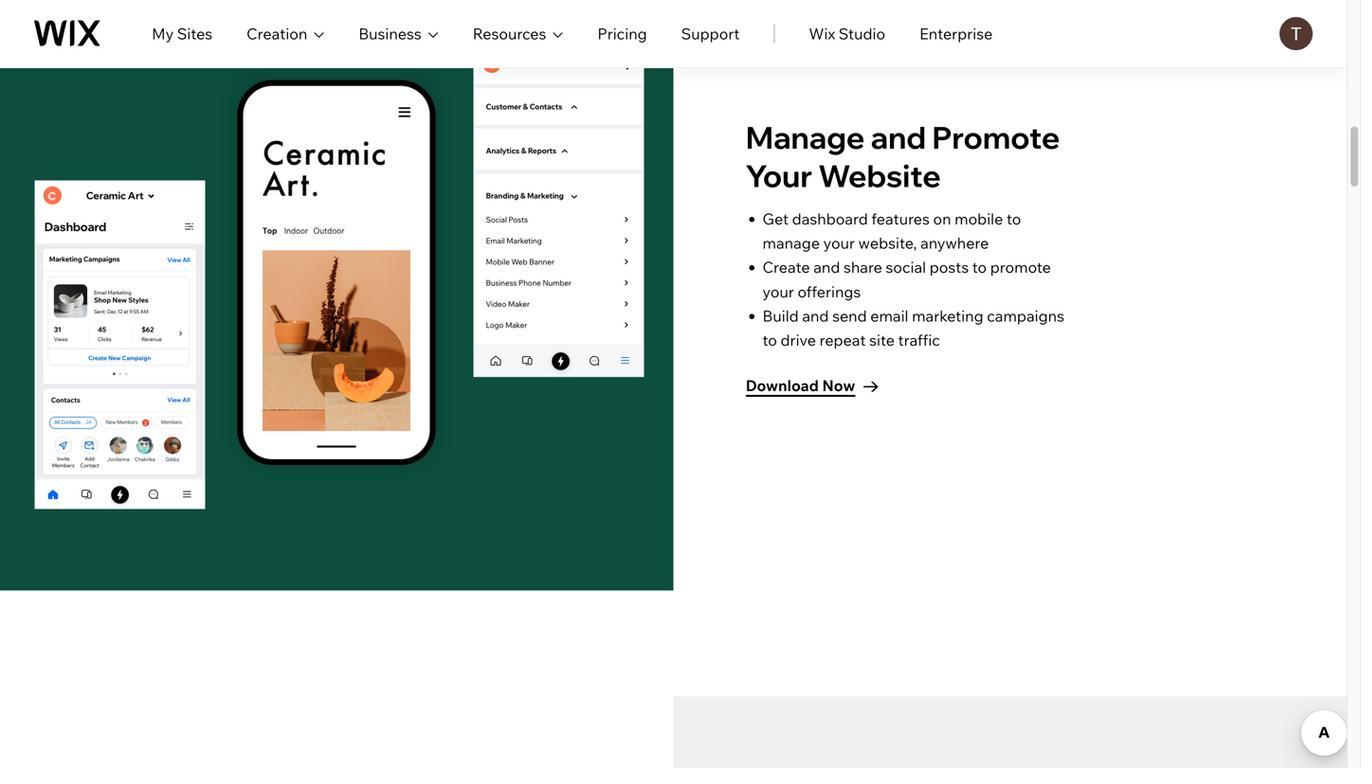 Task type: describe. For each thing, give the bounding box(es) containing it.
on
[[933, 210, 952, 229]]

promote
[[991, 258, 1051, 277]]

site
[[870, 331, 895, 350]]

view of the wix owner app showing the marketing tools that allow you to grow your business. image
[[0, 0, 674, 591]]

studio
[[839, 24, 886, 43]]

share
[[844, 258, 883, 277]]

social
[[886, 258, 926, 277]]

wix
[[809, 24, 836, 43]]

posts
[[930, 258, 969, 277]]

resources button
[[473, 22, 564, 45]]

mobile
[[955, 210, 1004, 229]]

1 horizontal spatial your
[[824, 234, 855, 253]]

features
[[872, 210, 930, 229]]

website
[[819, 156, 941, 195]]

creation
[[247, 24, 308, 43]]

download now link
[[746, 374, 879, 400]]

my sites
[[152, 24, 213, 43]]

your
[[746, 156, 813, 195]]

dashboard
[[792, 210, 868, 229]]

download now
[[746, 376, 856, 395]]

pricing
[[598, 24, 647, 43]]

pricing link
[[598, 22, 647, 45]]

get dashboard features on mobile to manage your website, anywhere create and share social posts to promote your offerings build and send email marketing campaigns to drive repeat site traffic
[[763, 210, 1065, 350]]

and inside manage and promote your website
[[871, 118, 926, 156]]

resources
[[473, 24, 547, 43]]

creation button
[[247, 22, 325, 45]]

anywhere
[[921, 234, 989, 253]]

sites
[[177, 24, 213, 43]]

manage
[[746, 118, 865, 156]]

2 vertical spatial to
[[763, 331, 777, 350]]

business
[[359, 24, 422, 43]]

images showing live chat through the wix owner app image
[[674, 697, 1347, 769]]



Task type: vqa. For each thing, say whether or not it's contained in the screenshot.
leftmost your
yes



Task type: locate. For each thing, give the bounding box(es) containing it.
and
[[871, 118, 926, 156], [814, 258, 840, 277], [802, 307, 829, 326]]

to
[[1007, 210, 1021, 229], [973, 258, 987, 277], [763, 331, 777, 350]]

and up offerings
[[814, 258, 840, 277]]

build
[[763, 307, 799, 326]]

now
[[823, 376, 856, 395]]

support link
[[681, 22, 740, 45]]

0 horizontal spatial your
[[763, 282, 794, 301]]

and up features
[[871, 118, 926, 156]]

my
[[152, 24, 174, 43]]

0 vertical spatial and
[[871, 118, 926, 156]]

marketing tools image
[[473, 47, 644, 378]]

1 vertical spatial to
[[973, 258, 987, 277]]

promote
[[932, 118, 1060, 156]]

your down dashboard
[[824, 234, 855, 253]]

marketing campaigns image
[[34, 181, 205, 510]]

your up build
[[763, 282, 794, 301]]

2 horizontal spatial to
[[1007, 210, 1021, 229]]

wix studio link
[[809, 22, 886, 45]]

drive
[[781, 331, 816, 350]]

support
[[681, 24, 740, 43]]

0 vertical spatial your
[[824, 234, 855, 253]]

wix studio
[[809, 24, 886, 43]]

create
[[763, 258, 810, 277]]

enterprise link
[[920, 22, 993, 45]]

email
[[871, 307, 909, 326]]

manage and promote your website
[[746, 118, 1060, 195]]

offerings
[[798, 282, 861, 301]]

your
[[824, 234, 855, 253], [763, 282, 794, 301]]

to down build
[[763, 331, 777, 350]]

1 horizontal spatial to
[[973, 258, 987, 277]]

get
[[763, 210, 789, 229]]

my sites link
[[152, 22, 213, 45]]

1 vertical spatial your
[[763, 282, 794, 301]]

1 vertical spatial and
[[814, 258, 840, 277]]

send
[[833, 307, 867, 326]]

campaigns
[[987, 307, 1065, 326]]

enterprise
[[920, 24, 993, 43]]

0 vertical spatial to
[[1007, 210, 1021, 229]]

business button
[[359, 22, 439, 45]]

website,
[[859, 234, 917, 253]]

manage
[[763, 234, 820, 253]]

to right the mobile
[[1007, 210, 1021, 229]]

marketing
[[912, 307, 984, 326]]

profile image image
[[1280, 17, 1313, 50]]

to right posts
[[973, 258, 987, 277]]

2 vertical spatial and
[[802, 307, 829, 326]]

repeat
[[820, 331, 866, 350]]

0 horizontal spatial to
[[763, 331, 777, 350]]

traffic
[[898, 331, 940, 350]]

and down offerings
[[802, 307, 829, 326]]

download
[[746, 376, 819, 395]]



